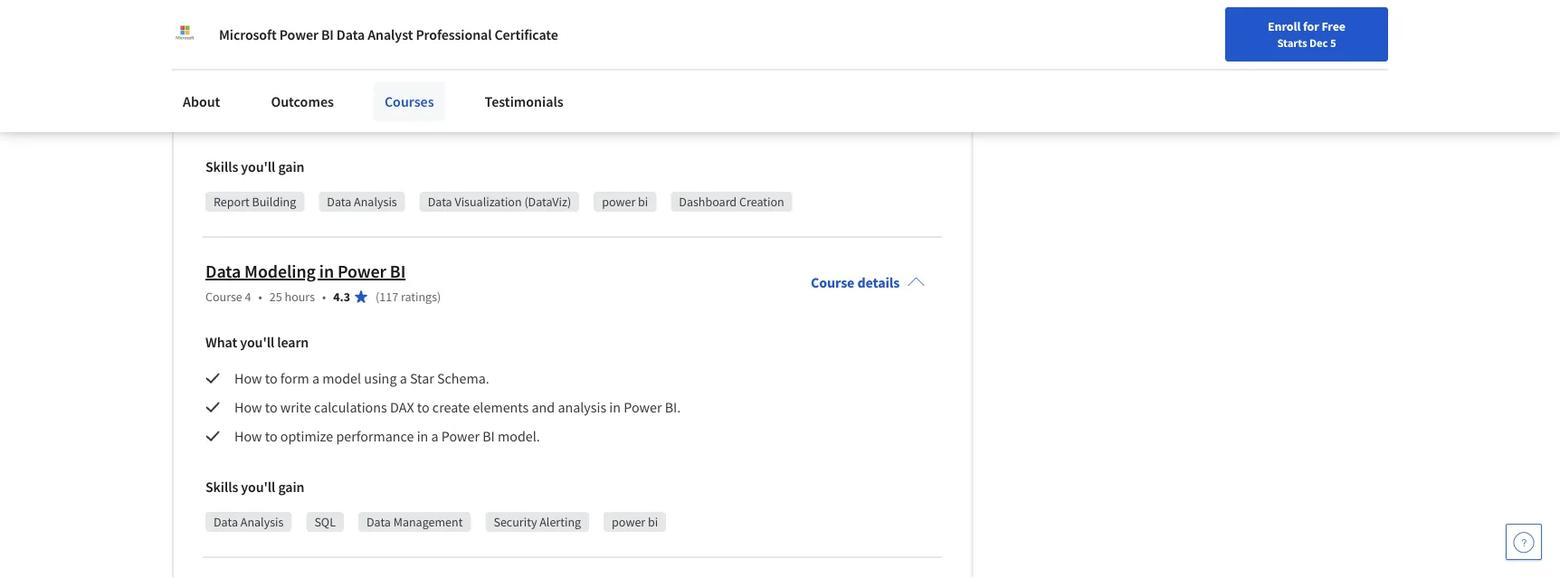 Task type: vqa. For each thing, say whether or not it's contained in the screenshot.
"Data Management"
yes



Task type: describe. For each thing, give the bounding box(es) containing it.
1 vertical spatial you'll
[[240, 333, 274, 351]]

how to write calculations dax to create elements and analysis in power bi.
[[234, 398, 684, 416]]

for inside enroll for free starts dec 5
[[1303, 18, 1319, 34]]

courses
[[384, 92, 434, 110]]

and down anomalies.
[[476, 92, 499, 110]]

skills you'll gain for building
[[205, 157, 304, 175]]

0 horizontal spatial a
[[312, 369, 319, 387]]

1 horizontal spatial data analysis
[[327, 194, 397, 210]]

english
[[1213, 20, 1257, 38]]

4
[[245, 289, 251, 305]]

what
[[205, 333, 237, 351]]

building
[[252, 194, 296, 210]]

0 vertical spatial power bi
[[602, 194, 648, 210]]

0 horizontal spatial use
[[280, 63, 301, 81]]

117
[[379, 289, 398, 305]]

power up profiling
[[279, 25, 318, 43]]

outcomes
[[271, 92, 334, 110]]

starts
[[1277, 35, 1307, 50]]

report building
[[214, 194, 296, 210]]

dec
[[1309, 35, 1328, 50]]

to for how to prepare for data modeling by cleaning and transforming data.
[[265, 34, 277, 52]]

modeling
[[380, 34, 438, 52]]

to for how to reference queries and dataflows and use the advanced editor to modify code.
[[265, 92, 277, 110]]

data visualization (dataviz)
[[428, 194, 571, 210]]

elements
[[473, 398, 529, 416]]

0 vertical spatial power
[[602, 194, 636, 210]]

how to reference queries and dataflows and use the advanced editor to modify code.
[[234, 92, 747, 110]]

to for how to write calculations dax to create elements and analysis in power bi.
[[265, 398, 277, 416]]

how to prepare for data modeling by cleaning and transforming data.
[[234, 34, 651, 52]]

modeling
[[244, 260, 316, 283]]

to right tools
[[391, 63, 404, 81]]

2 • from the left
[[322, 289, 326, 305]]

identify
[[407, 63, 453, 81]]

course for course details
[[811, 273, 855, 291]]

calculations
[[314, 398, 387, 416]]

management
[[393, 514, 463, 530]]

ratings
[[401, 289, 437, 305]]

2 vertical spatial in
[[417, 427, 428, 445]]

analysis
[[558, 398, 606, 416]]

data management
[[366, 514, 463, 530]]

data.
[[620, 34, 651, 52]]

report
[[214, 194, 249, 210]]

star
[[410, 369, 434, 387]]

0 horizontal spatial in
[[319, 260, 334, 283]]

course details
[[811, 273, 900, 291]]

certificate
[[495, 25, 558, 43]]

data modeling in power bi link
[[205, 260, 406, 283]]

power down 'how to write calculations dax to create elements and analysis in power bi.' at the left
[[441, 427, 480, 445]]

data modeling in power bi
[[205, 260, 406, 283]]

anomalies.
[[486, 63, 552, 81]]

how for how to optimize performance in a power bi model.
[[234, 427, 262, 445]]

1 • from the left
[[258, 289, 262, 305]]

optimize
[[280, 427, 333, 445]]

1 horizontal spatial a
[[400, 369, 407, 387]]

show notifications image
[[1316, 23, 1337, 44]]

details
[[857, 273, 900, 291]]

model.
[[498, 427, 540, 445]]

learn
[[277, 333, 309, 351]]

testimonials link
[[474, 81, 574, 121]]

advanced
[[549, 92, 608, 110]]

outcomes link
[[260, 81, 345, 121]]

how for how to write calculations dax to create elements and analysis in power bi.
[[234, 398, 262, 416]]

prepare
[[280, 34, 328, 52]]

what you'll learn
[[205, 333, 309, 351]]

how for how to form a model using a star schema.
[[234, 369, 262, 387]]

bi.
[[665, 398, 681, 416]]

(dataviz)
[[524, 194, 571, 210]]

create
[[432, 398, 470, 416]]

1 vertical spatial power bi
[[612, 514, 658, 530]]

0 vertical spatial analysis
[[354, 194, 397, 210]]

how to use profiling tools to identify data anomalies.
[[234, 63, 552, 81]]

queries
[[340, 92, 385, 110]]

0 vertical spatial bi
[[638, 194, 648, 210]]

model
[[322, 369, 361, 387]]

alerting
[[540, 514, 581, 530]]

power up (
[[337, 260, 386, 283]]

english button
[[1180, 0, 1289, 59]]

to for how to optimize performance in a power bi model.
[[265, 427, 277, 445]]

modify
[[666, 92, 708, 110]]

write
[[280, 398, 311, 416]]

skills for report building
[[205, 157, 238, 175]]

4.3
[[333, 289, 350, 305]]

how for how to reference queries and dataflows and use the advanced editor to modify code.
[[234, 92, 262, 110]]

help center image
[[1513, 531, 1535, 553]]

profiling
[[304, 63, 355, 81]]

1 vertical spatial data
[[456, 63, 483, 81]]

security alerting
[[494, 514, 581, 530]]

and up anomalies.
[[512, 34, 536, 52]]

code.
[[711, 92, 744, 110]]

the
[[526, 92, 546, 110]]

2 horizontal spatial in
[[609, 398, 621, 416]]

gain for report building
[[278, 157, 304, 175]]

hours
[[285, 289, 315, 305]]



Task type: locate. For each thing, give the bounding box(es) containing it.
how left optimize
[[234, 427, 262, 445]]

2 horizontal spatial a
[[431, 427, 439, 445]]

gain
[[278, 157, 304, 175], [278, 478, 304, 496]]

6 how from the top
[[234, 427, 262, 445]]

course details button
[[796, 248, 940, 317]]

how right about link in the top of the page
[[234, 92, 262, 110]]

skills you'll gain up report building
[[205, 157, 304, 175]]

dax
[[390, 398, 414, 416]]

1 vertical spatial analysis
[[240, 514, 284, 530]]

1 horizontal spatial for
[[1303, 18, 1319, 34]]

in up 4.3
[[319, 260, 334, 283]]

schema.
[[437, 369, 489, 387]]

25
[[270, 289, 282, 305]]

data
[[336, 25, 365, 43], [327, 194, 351, 210], [428, 194, 452, 210], [205, 260, 241, 283], [214, 514, 238, 530], [366, 514, 391, 530]]

0 horizontal spatial bi
[[321, 25, 334, 43]]

• right 4
[[258, 289, 262, 305]]

0 horizontal spatial •
[[258, 289, 262, 305]]

2 vertical spatial bi
[[482, 427, 495, 445]]

to left the prepare
[[265, 34, 277, 52]]

how left write
[[234, 398, 262, 416]]

3 how from the top
[[234, 92, 262, 110]]

5
[[1330, 35, 1336, 50]]

1 vertical spatial use
[[502, 92, 523, 110]]

0 vertical spatial skills you'll gain
[[205, 157, 304, 175]]

skills you'll gain
[[205, 157, 304, 175], [205, 478, 304, 496]]

1 vertical spatial in
[[609, 398, 621, 416]]

for
[[1303, 18, 1319, 34], [331, 34, 347, 52]]

1 gain from the top
[[278, 157, 304, 175]]

1 skills from the top
[[205, 157, 238, 175]]

1 horizontal spatial use
[[502, 92, 523, 110]]

sql
[[314, 514, 336, 530]]

bi
[[321, 25, 334, 43], [390, 260, 406, 283], [482, 427, 495, 445]]

skills for data analysis
[[205, 478, 238, 496]]

courses link
[[374, 81, 445, 121]]

1 horizontal spatial bi
[[390, 260, 406, 283]]

0 vertical spatial gain
[[278, 157, 304, 175]]

2 skills from the top
[[205, 478, 238, 496]]

data analysis left sql
[[214, 514, 284, 530]]

data down cleaning
[[456, 63, 483, 81]]

performance
[[336, 427, 414, 445]]

to left form
[[265, 369, 277, 387]]

testimonials
[[485, 92, 564, 110]]

0 vertical spatial in
[[319, 260, 334, 283]]

editor
[[611, 92, 648, 110]]

form
[[280, 369, 309, 387]]

microsoft image
[[172, 22, 197, 47]]

you'll for analysis
[[241, 478, 275, 496]]

to for how to use profiling tools to identify data anomalies.
[[265, 63, 277, 81]]

gain for data analysis
[[278, 478, 304, 496]]

data analysis right building
[[327, 194, 397, 210]]

use
[[280, 63, 301, 81], [502, 92, 523, 110]]

use left the
[[502, 92, 523, 110]]

dashboard
[[679, 194, 737, 210]]

power right alerting
[[612, 514, 645, 530]]

cleaning
[[458, 34, 510, 52]]

course for course 4 • 25 hours •
[[205, 289, 242, 305]]

enroll
[[1268, 18, 1301, 34]]

about
[[183, 92, 220, 110]]

1 vertical spatial skills you'll gain
[[205, 478, 304, 496]]

and down how to use profiling tools to identify data anomalies.
[[388, 92, 411, 110]]

1 vertical spatial gain
[[278, 478, 304, 496]]

how
[[234, 34, 262, 52], [234, 63, 262, 81], [234, 92, 262, 110], [234, 369, 262, 387], [234, 398, 262, 416], [234, 427, 262, 445]]

power bi right alerting
[[612, 514, 658, 530]]

0 vertical spatial data analysis
[[327, 194, 397, 210]]

professional
[[416, 25, 492, 43]]

0 horizontal spatial course
[[205, 289, 242, 305]]

1 horizontal spatial course
[[811, 273, 855, 291]]

None search field
[[258, 11, 692, 48]]

to for how to form a model using a star schema.
[[265, 369, 277, 387]]

to right the dax
[[417, 398, 430, 416]]

analysis
[[354, 194, 397, 210], [240, 514, 284, 530]]

bi up 117
[[390, 260, 406, 283]]

( 117 ratings )
[[376, 289, 441, 305]]

data analysis
[[327, 194, 397, 210], [214, 514, 284, 530]]

course
[[811, 273, 855, 291], [205, 289, 242, 305]]

1 horizontal spatial •
[[322, 289, 326, 305]]

course 4 • 25 hours •
[[205, 289, 326, 305]]

in right analysis
[[609, 398, 621, 416]]

creation
[[739, 194, 784, 210]]

power bi right (dataviz)
[[602, 194, 648, 210]]

to left reference
[[265, 92, 277, 110]]

course left 4
[[205, 289, 242, 305]]

0 vertical spatial data
[[350, 34, 377, 52]]

power left bi.
[[624, 398, 662, 416]]

1 skills you'll gain from the top
[[205, 157, 304, 175]]

how left the prepare
[[234, 34, 262, 52]]

for up profiling
[[331, 34, 347, 52]]

bi
[[638, 194, 648, 210], [648, 514, 658, 530]]

2 vertical spatial you'll
[[241, 478, 275, 496]]

you'll for building
[[241, 157, 275, 175]]

microsoft
[[219, 25, 277, 43]]

how down "what you'll learn"
[[234, 369, 262, 387]]

• left 4.3
[[322, 289, 326, 305]]

0 vertical spatial skills
[[205, 157, 238, 175]]

you'll
[[241, 157, 275, 175], [240, 333, 274, 351], [241, 478, 275, 496]]

2 how from the top
[[234, 63, 262, 81]]

0 vertical spatial you'll
[[241, 157, 275, 175]]

0 horizontal spatial data analysis
[[214, 514, 284, 530]]

how for how to use profiling tools to identify data anomalies.
[[234, 63, 262, 81]]

how down microsoft
[[234, 63, 262, 81]]

microsoft power bi data analyst professional certificate
[[219, 25, 558, 43]]

for up dec
[[1303, 18, 1319, 34]]

5 how from the top
[[234, 398, 262, 416]]

reference
[[280, 92, 337, 110]]

and up model.
[[532, 398, 555, 416]]

to up outcomes
[[265, 63, 277, 81]]

1 vertical spatial bi
[[648, 514, 658, 530]]

using
[[364, 369, 397, 387]]

bi up profiling
[[321, 25, 334, 43]]

use up outcomes
[[280, 63, 301, 81]]

•
[[258, 289, 262, 305], [322, 289, 326, 305]]

course left details
[[811, 273, 855, 291]]

bi left model.
[[482, 427, 495, 445]]

0 vertical spatial bi
[[321, 25, 334, 43]]

2 skills you'll gain from the top
[[205, 478, 304, 496]]

4 how from the top
[[234, 369, 262, 387]]

1 vertical spatial data analysis
[[214, 514, 284, 530]]

data
[[350, 34, 377, 52], [456, 63, 483, 81]]

1 vertical spatial power
[[612, 514, 645, 530]]

to right the editor
[[651, 92, 663, 110]]

gain down optimize
[[278, 478, 304, 496]]

1 how from the top
[[234, 34, 262, 52]]

1 horizontal spatial analysis
[[354, 194, 397, 210]]

1 horizontal spatial in
[[417, 427, 428, 445]]

transforming
[[539, 34, 617, 52]]

how to form a model using a star schema.
[[234, 369, 495, 387]]

course inside dropdown button
[[811, 273, 855, 291]]

0 horizontal spatial data
[[350, 34, 377, 52]]

dataflows
[[414, 92, 473, 110]]

2 gain from the top
[[278, 478, 304, 496]]

1 vertical spatial bi
[[390, 260, 406, 283]]

in down 'how to write calculations dax to create elements and analysis in power bi.' at the left
[[417, 427, 428, 445]]

enroll for free starts dec 5
[[1268, 18, 1346, 50]]

to
[[265, 34, 277, 52], [265, 63, 277, 81], [391, 63, 404, 81], [265, 92, 277, 110], [651, 92, 663, 110], [265, 369, 277, 387], [265, 398, 277, 416], [417, 398, 430, 416], [265, 427, 277, 445]]

skills you'll gain for analysis
[[205, 478, 304, 496]]

by
[[441, 34, 455, 52]]

1 vertical spatial skills
[[205, 478, 238, 496]]

0 vertical spatial use
[[280, 63, 301, 81]]

dashboard creation
[[679, 194, 784, 210]]

a
[[312, 369, 319, 387], [400, 369, 407, 387], [431, 427, 439, 445]]

to left write
[[265, 398, 277, 416]]

power right (dataviz)
[[602, 194, 636, 210]]

data up tools
[[350, 34, 377, 52]]

how to optimize performance in a power bi model.
[[234, 427, 546, 445]]

0 horizontal spatial for
[[331, 34, 347, 52]]

)
[[437, 289, 441, 305]]

a left the "star"
[[400, 369, 407, 387]]

free
[[1321, 18, 1346, 34]]

security
[[494, 514, 537, 530]]

(
[[376, 289, 379, 305]]

power bi
[[602, 194, 648, 210], [612, 514, 658, 530]]

2 horizontal spatial bi
[[482, 427, 495, 445]]

about link
[[172, 81, 231, 121]]

skills
[[205, 157, 238, 175], [205, 478, 238, 496]]

1 horizontal spatial data
[[456, 63, 483, 81]]

0 horizontal spatial analysis
[[240, 514, 284, 530]]

skills you'll gain down optimize
[[205, 478, 304, 496]]

how for how to prepare for data modeling by cleaning and transforming data.
[[234, 34, 262, 52]]

tools
[[358, 63, 388, 81]]

a right form
[[312, 369, 319, 387]]

gain up building
[[278, 157, 304, 175]]

power
[[602, 194, 636, 210], [612, 514, 645, 530]]

to left optimize
[[265, 427, 277, 445]]

visualization
[[455, 194, 522, 210]]

analyst
[[368, 25, 413, 43]]

power
[[279, 25, 318, 43], [337, 260, 386, 283], [624, 398, 662, 416], [441, 427, 480, 445]]

a down create
[[431, 427, 439, 445]]



